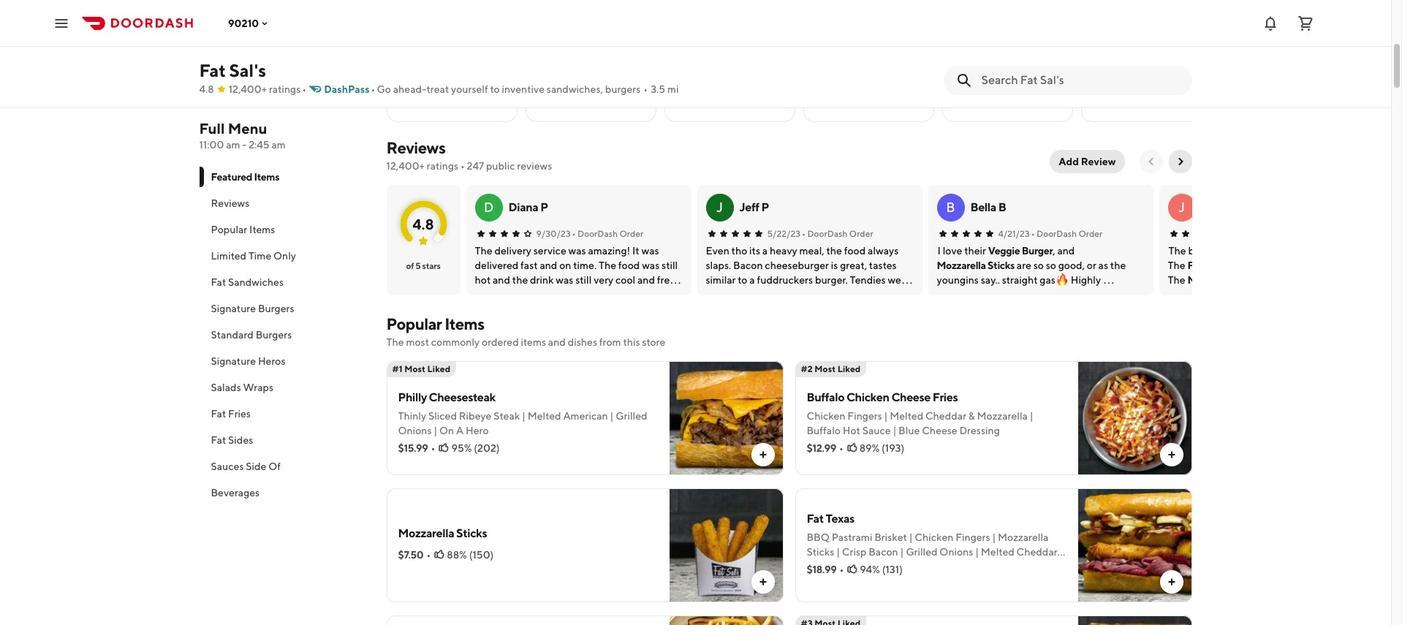 Task type: describe. For each thing, give the bounding box(es) containing it.
popular items
[[211, 224, 275, 235]]

fries inside buffalo chicken cheese fries chicken fingers | melted cheddar & mozzarella | buffalo hot sauce | blue cheese dressing
[[933, 390, 958, 404]]

mozzarella sticks button
[[937, 258, 1015, 273]]

$12.99
[[807, 442, 836, 454]]

$15.99 •
[[398, 442, 435, 454]]

94% (131)
[[860, 564, 903, 575]]

1 horizontal spatial 4.8
[[413, 215, 434, 232]]

menu
[[228, 120, 267, 137]]

jeff p
[[740, 200, 769, 214]]

sauces
[[211, 461, 244, 472]]

sticks inside fries mozarella sticks
[[1234, 274, 1261, 286]]

0 vertical spatial cheese
[[892, 390, 931, 404]]

11:00
[[199, 139, 224, 151]]

fat hot chick image
[[1082, 0, 1211, 62]]

#1 most liked
[[392, 363, 451, 374]]

diana p
[[509, 200, 548, 214]]

bella
[[971, 200, 996, 214]]

sal's
[[229, 60, 266, 80]]

0 items, open order cart image
[[1297, 14, 1315, 32]]

cheddar inside fat texas bbq pastrami brisket | chicken fingers | mozzarella sticks | crisp bacon | grilled onions | melted cheddar & mozzarella | fries | honey bbq | mayo | on a garlic hero
[[1017, 546, 1058, 558]]

$12.99 •
[[807, 442, 844, 454]]

jeff
[[740, 200, 759, 214]]

• right $12.99
[[839, 442, 844, 454]]

philly cheesesteak thinly sliced ribeye steak | melted american | grilled onions | on a hero
[[398, 390, 647, 436]]

0 vertical spatial ratings
[[269, 83, 301, 95]]

philly
[[398, 390, 427, 404]]

turkey club image
[[1078, 616, 1192, 625]]

blue
[[899, 425, 920, 436]]

previous image
[[1145, 156, 1157, 167]]

2 j from the left
[[1179, 200, 1185, 215]]

reviews for reviews 12,400+ ratings • 247 public reviews
[[386, 138, 445, 157]]

p for d
[[540, 200, 548, 214]]

fries inside fat texas bbq pastrami brisket | chicken fingers | mozzarella sticks | crisp bacon | grilled onions | melted cheddar & mozzarella | fries | honey bbq | mayo | on a garlic hero
[[865, 561, 888, 572]]

• doordash order for j
[[802, 228, 873, 239]]

honey bbq chicken image
[[804, 0, 933, 62]]

reviews link
[[386, 138, 445, 157]]

fat for fat hot chick
[[1088, 67, 1105, 81]]

1 j from the left
[[716, 200, 723, 215]]

-
[[242, 139, 247, 151]]

1 vertical spatial philly cheesesteak image
[[669, 361, 783, 475]]

beverages
[[211, 487, 260, 499]]

doordash for b
[[1037, 228, 1077, 239]]

grilled inside philly cheesesteak thinly sliced ribeye steak | melted american | grilled onions | on a hero
[[616, 410, 647, 422]]

fingers inside fat texas bbq pastrami brisket | chicken fingers | mozzarella sticks | crisp bacon | grilled onions | melted cheddar & mozzarella | fries | honey bbq | mayo | on a garlic hero
[[956, 532, 990, 543]]

bella b
[[971, 200, 1006, 214]]

(150)
[[469, 549, 494, 561]]

$5.99 button
[[664, 0, 795, 122]]

0 vertical spatial chicken
[[847, 390, 890, 404]]

hot inside buffalo chicken cheese fries chicken fingers | melted cheddar & mozzarella | buffalo hot sauce | blue cheese dressing
[[843, 425, 860, 436]]

1 horizontal spatial b
[[998, 200, 1006, 214]]

(193)
[[882, 442, 905, 454]]

5/22/23
[[767, 228, 801, 239]]

fat sandwiches
[[211, 276, 284, 288]]

items for popular items
[[249, 224, 275, 235]]

fat for fat sandwiches
[[211, 276, 226, 288]]

sandwiches
[[228, 276, 284, 288]]

liked for chicken
[[838, 363, 861, 374]]

buffalo chicken cheese fries image
[[1078, 361, 1192, 475]]

of
[[406, 260, 414, 271]]

sauce
[[862, 425, 891, 436]]

burgers for signature burgers
[[258, 303, 294, 314]]

dashpass •
[[324, 83, 375, 95]]

onions inside philly cheesesteak thinly sliced ribeye steak | melted american | grilled onions | on a hero
[[398, 425, 432, 436]]

1 vertical spatial cheese
[[922, 425, 958, 436]]

sticks inside 'veggie burger mozzarella sticks'
[[988, 260, 1015, 271]]

featured items
[[211, 171, 279, 183]]

12,400+ inside reviews 12,400+ ratings • 247 public reviews
[[386, 160, 425, 172]]

(59)
[[1025, 86, 1045, 97]]

onions inside fat texas bbq pastrami brisket | chicken fingers | mozzarella sticks | crisp bacon | grilled onions | melted cheddar & mozzarella | fries | honey bbq | mayo | on a garlic hero
[[940, 546, 973, 558]]

fat texas bbq pastrami brisket | chicken fingers | mozzarella sticks | crisp bacon | grilled onions | melted cheddar & mozzarella | fries | honey bbq | mayo | on a garlic hero
[[807, 512, 1066, 587]]

cheddar inside buffalo chicken cheese fries chicken fingers | melted cheddar & mozzarella | buffalo hot sauce | blue cheese dressing
[[926, 410, 967, 422]]

most for philly
[[404, 363, 426, 374]]

order for d
[[620, 228, 644, 239]]

• down sliced in the bottom of the page
[[431, 442, 435, 454]]

• right $4.99
[[562, 86, 567, 97]]

d
[[484, 200, 494, 215]]

signature heros button
[[199, 348, 369, 374]]

burgers
[[605, 83, 641, 95]]

melted inside fat texas bbq pastrami brisket | chicken fingers | mozzarella sticks | crisp bacon | grilled onions | melted cheddar & mozzarella | fries | honey bbq | mayo | on a garlic hero
[[981, 546, 1015, 558]]

signature heros
[[211, 355, 286, 367]]

• doordash order for b
[[1031, 228, 1103, 239]]

1 am from the left
[[226, 139, 240, 151]]

mi
[[667, 83, 679, 95]]

1 horizontal spatial bbq
[[928, 561, 951, 572]]

fat sides button
[[199, 427, 369, 453]]

limited time only button
[[199, 243, 369, 269]]

add review
[[1059, 156, 1116, 167]]

inventive
[[502, 83, 545, 95]]

fat inside fat texas bbq pastrami brisket | chicken fingers | mozzarella sticks | crisp bacon | grilled onions | melted cheddar & mozzarella | fries | honey bbq | mayo | on a garlic hero
[[807, 512, 824, 526]]

fat sal's
[[199, 60, 266, 80]]

& inside fat texas bbq pastrami brisket | chicken fingers | mozzarella sticks | crisp bacon | grilled onions | melted cheddar & mozzarella | fries | honey bbq | mayo | on a garlic hero
[[1060, 546, 1066, 558]]

88%
[[447, 549, 467, 561]]

cheesesteak
[[429, 390, 496, 404]]

(54)
[[1161, 86, 1181, 97]]

0 vertical spatial bbq
[[807, 532, 830, 543]]

chick
[[1128, 67, 1158, 81]]

fries mozarella sticks
[[1188, 260, 1261, 286]]

review
[[1081, 156, 1116, 167]]

& inside buffalo chicken cheese fries chicken fingers | melted cheddar & mozzarella | buffalo hot sauce | blue cheese dressing
[[969, 410, 975, 422]]

$17.99
[[1088, 86, 1118, 97]]

2 buffalo from the top
[[807, 425, 841, 436]]

store
[[642, 336, 666, 348]]

1 vertical spatial 95% (202)
[[451, 442, 500, 454]]

p for j
[[762, 200, 769, 214]]

(113)
[[603, 86, 623, 97]]

ahead–treat
[[393, 83, 449, 95]]

90210
[[228, 17, 259, 29]]

limited time only
[[211, 250, 296, 262]]

items for featured items
[[254, 171, 279, 183]]

limited
[[211, 250, 246, 262]]

from
[[599, 336, 621, 348]]

89% (193)
[[860, 442, 905, 454]]

88% (150)
[[447, 549, 494, 561]]

bacon
[[869, 546, 898, 558]]

veggie burger mozzarella sticks
[[937, 245, 1053, 271]]

fingers inside buffalo chicken cheese fries chicken fingers | melted cheddar & mozzarella | buffalo hot sauce | blue cheese dressing
[[848, 410, 882, 422]]

standard burgers button
[[199, 322, 369, 348]]

• right "$7.50" at the left
[[427, 549, 431, 561]]

fat for fat fries
[[211, 408, 226, 420]]

dishes
[[568, 336, 597, 348]]

5
[[416, 260, 421, 271]]

mozzarella inside 'veggie burger mozzarella sticks'
[[937, 260, 986, 271]]

thinly
[[398, 410, 426, 422]]

featured
[[211, 171, 252, 183]]

81% for 81% (54)
[[1141, 86, 1159, 97]]

• doordash order for d
[[572, 228, 644, 239]]

the
[[386, 336, 404, 348]]

sticks inside fat texas bbq pastrami brisket | chicken fingers | mozzarella sticks | crisp bacon | grilled onions | melted cheddar & mozzarella | fries | honey bbq | mayo | on a garlic hero
[[807, 546, 835, 558]]

sauces side of button
[[199, 453, 369, 480]]

most for buffalo
[[815, 363, 836, 374]]

mayo
[[959, 561, 985, 572]]

liked for cheesesteak
[[427, 363, 451, 374]]

ordered
[[482, 336, 519, 348]]

$14.99
[[949, 86, 980, 97]]



Task type: vqa. For each thing, say whether or not it's contained in the screenshot.
Los Angeles
no



Task type: locate. For each thing, give the bounding box(es) containing it.
2 horizontal spatial chicken
[[915, 532, 954, 543]]

1 vertical spatial cheddar
[[1017, 546, 1058, 558]]

full
[[199, 120, 225, 137]]

95%
[[448, 86, 469, 97], [451, 442, 472, 454]]

fat inside button
[[211, 408, 226, 420]]

reviews for reviews
[[211, 197, 250, 209]]

fat up $17.99
[[1088, 67, 1105, 81]]

buffalo
[[807, 390, 845, 404], [807, 425, 841, 436]]

0 horizontal spatial hot
[[843, 425, 860, 436]]

order for b
[[1079, 228, 1103, 239]]

0 vertical spatial 95% (202)
[[448, 86, 496, 97]]

1 horizontal spatial hot
[[1107, 67, 1126, 81]]

grilled
[[616, 410, 647, 422], [906, 546, 938, 558]]

1 vertical spatial &
[[1060, 546, 1066, 558]]

wraps
[[243, 382, 274, 393]]

melted up the mayo
[[981, 546, 1015, 558]]

• down fat hot chick
[[1121, 86, 1125, 97]]

fat for fat sides
[[211, 434, 226, 446]]

2 liked from the left
[[838, 363, 861, 374]]

0 vertical spatial cheddar
[[926, 410, 967, 422]]

a inside philly cheesesteak thinly sliced ribeye steak | melted american | grilled onions | on a hero
[[456, 425, 464, 436]]

hot up $17.99
[[1107, 67, 1126, 81]]

2 81% from the left
[[1141, 86, 1159, 97]]

0 horizontal spatial cheddar
[[926, 410, 967, 422]]

• left yourself on the left top of page
[[428, 86, 432, 97]]

sticks right mozarella
[[1234, 274, 1261, 286]]

crisp
[[842, 546, 867, 558]]

0 horizontal spatial fingers
[[848, 410, 882, 422]]

81% down chick
[[1141, 86, 1159, 97]]

$18.99
[[807, 564, 837, 575]]

fries inside fat fries button
[[228, 408, 251, 420]]

$15.99 right go
[[393, 86, 425, 97]]

fat left sal's
[[199, 60, 226, 80]]

hero inside philly cheesesteak thinly sliced ribeye steak | melted american | grilled onions | on a hero
[[466, 425, 489, 436]]

items inside button
[[249, 224, 275, 235]]

89%
[[860, 442, 880, 454]]

italiano image
[[943, 0, 1072, 62]]

signature
[[211, 303, 256, 314], [211, 355, 256, 367]]

2 horizontal spatial melted
[[981, 546, 1015, 558]]

81% (113)
[[583, 86, 623, 97]]

1 vertical spatial 4.8
[[413, 215, 434, 232]]

brisket
[[875, 532, 907, 543]]

add item to cart image for 'honey bbq chicken' image
[[907, 36, 919, 48]]

melted inside buffalo chicken cheese fries chicken fingers | melted cheddar & mozzarella | buffalo hot sauce | blue cheese dressing
[[890, 410, 924, 422]]

burgers for standard burgers
[[256, 329, 292, 341]]

reviews inside button
[[211, 197, 250, 209]]

0 horizontal spatial popular
[[211, 224, 247, 235]]

1 signature from the top
[[211, 303, 256, 314]]

signature burgers button
[[199, 295, 369, 322]]

• inside reviews 12,400+ ratings • 247 public reviews
[[461, 160, 465, 172]]

1 vertical spatial popular
[[386, 314, 442, 333]]

1 vertical spatial hot
[[843, 425, 860, 436]]

chicken up sauce
[[847, 390, 890, 404]]

chicken inside fat texas bbq pastrami brisket | chicken fingers | mozzarella sticks | crisp bacon | grilled onions | melted cheddar & mozzarella | fries | honey bbq | mayo | on a garlic hero
[[915, 532, 954, 543]]

1 p from the left
[[540, 200, 548, 214]]

0 vertical spatial &
[[969, 410, 975, 422]]

hero inside fat texas bbq pastrami brisket | chicken fingers | mozzarella sticks | crisp bacon | grilled onions | melted cheddar & mozzarella | fries | honey bbq | mayo | on a garlic hero
[[807, 575, 830, 587]]

salads
[[211, 382, 241, 393]]

add item to cart image inside $5.99 button
[[768, 36, 780, 48]]

of
[[268, 461, 281, 472]]

• right '9/30/23'
[[572, 228, 576, 239]]

0 horizontal spatial a
[[456, 425, 464, 436]]

order
[[620, 228, 644, 239], [849, 228, 873, 239], [1079, 228, 1103, 239]]

1 doordash from the left
[[578, 228, 618, 239]]

sauces side of
[[211, 461, 281, 472]]

0 vertical spatial philly cheesesteak image
[[387, 0, 517, 62]]

2:45
[[249, 139, 270, 151]]

1 most from the left
[[404, 363, 426, 374]]

1 vertical spatial $15.99
[[398, 442, 428, 454]]

burgers down the 'fat sandwiches' button
[[258, 303, 294, 314]]

• left "247"
[[461, 160, 465, 172]]

b right bella
[[998, 200, 1006, 214]]

93%
[[1004, 86, 1023, 97]]

add item to cart image
[[907, 36, 919, 48], [1046, 36, 1058, 48], [1185, 36, 1197, 48], [757, 576, 769, 588], [1166, 576, 1177, 588]]

• doordash order right '9/30/23'
[[572, 228, 644, 239]]

tots image
[[665, 0, 794, 62]]

ratings inside reviews 12,400+ ratings • 247 public reviews
[[427, 160, 459, 172]]

reviews down ahead–treat
[[386, 138, 445, 157]]

p right the jeff
[[762, 200, 769, 214]]

95% (202) left the inventive at the left of page
[[448, 86, 496, 97]]

81% (54)
[[1141, 86, 1181, 97]]

• left 3.5
[[644, 83, 648, 95]]

2 signature from the top
[[211, 355, 256, 367]]

1 vertical spatial items
[[249, 224, 275, 235]]

0 horizontal spatial bbq
[[807, 532, 830, 543]]

0 vertical spatial fries image
[[526, 0, 655, 62]]

1 horizontal spatial fingers
[[956, 532, 990, 543]]

melted inside philly cheesesteak thinly sliced ribeye steak | melted american | grilled onions | on a hero
[[528, 410, 561, 422]]

9/30/23
[[536, 228, 571, 239]]

93% (59)
[[1004, 86, 1045, 97]]

95% down ribeye
[[451, 442, 472, 454]]

a
[[456, 425, 464, 436], [1009, 561, 1017, 572]]

melted right steak
[[528, 410, 561, 422]]

0 vertical spatial fingers
[[848, 410, 882, 422]]

0 vertical spatial grilled
[[616, 410, 647, 422]]

0 horizontal spatial ratings
[[269, 83, 301, 95]]

1 horizontal spatial order
[[849, 228, 873, 239]]

1 horizontal spatial ratings
[[427, 160, 459, 172]]

burgers inside 'button'
[[258, 303, 294, 314]]

popular up most
[[386, 314, 442, 333]]

cheddar up garlic
[[1017, 546, 1058, 558]]

on right the mayo
[[992, 561, 1007, 572]]

12,400+ down reviews link
[[386, 160, 425, 172]]

1 vertical spatial hero
[[807, 575, 830, 587]]

on inside philly cheesesteak thinly sliced ribeye steak | melted american | grilled onions | on a hero
[[439, 425, 454, 436]]

&
[[969, 410, 975, 422], [1060, 546, 1066, 558]]

open menu image
[[53, 14, 70, 32]]

chicken up honey on the bottom right of page
[[915, 532, 954, 543]]

0 vertical spatial hot
[[1107, 67, 1126, 81]]

items up commonly
[[445, 314, 484, 333]]

95% left to
[[448, 86, 469, 97]]

chicken up $12.99 •
[[807, 410, 846, 422]]

hero down ribeye
[[466, 425, 489, 436]]

2 order from the left
[[849, 228, 873, 239]]

mozarella
[[1188, 274, 1232, 286]]

fat sandwiches button
[[199, 269, 369, 295]]

fat down limited
[[211, 276, 226, 288]]

fries
[[1188, 260, 1210, 271], [933, 390, 958, 404], [228, 408, 251, 420], [865, 561, 888, 572]]

reviews 12,400+ ratings • 247 public reviews
[[386, 138, 552, 172]]

4.8 up of 5 stars
[[413, 215, 434, 232]]

#2 most liked
[[801, 363, 861, 374]]

0 vertical spatial items
[[254, 171, 279, 183]]

add item to cart image for fat hot chick image
[[1185, 36, 1197, 48]]

popular for popular items the most commonly ordered items and dishes from this store
[[386, 314, 442, 333]]

popular inside button
[[211, 224, 247, 235]]

dashpass
[[324, 83, 370, 95]]

3 • doordash order from the left
[[1031, 228, 1103, 239]]

melted up blue
[[890, 410, 924, 422]]

1 horizontal spatial most
[[815, 363, 836, 374]]

signature for signature heros
[[211, 355, 256, 367]]

1 horizontal spatial popular
[[386, 314, 442, 333]]

italiano
[[949, 67, 987, 81]]

1 vertical spatial ratings
[[427, 160, 459, 172]]

signature inside 'button'
[[211, 303, 256, 314]]

4.8
[[199, 83, 214, 95], [413, 215, 434, 232]]

fingers up sauce
[[848, 410, 882, 422]]

add
[[1059, 156, 1079, 167]]

3 order from the left
[[1079, 228, 1103, 239]]

0 horizontal spatial &
[[969, 410, 975, 422]]

items up time
[[249, 224, 275, 235]]

1 horizontal spatial on
[[992, 561, 1007, 572]]

(131)
[[882, 564, 903, 575]]

0 vertical spatial buffalo
[[807, 390, 845, 404]]

(202)
[[471, 86, 496, 97], [474, 442, 500, 454]]

items for popular items the most commonly ordered items and dishes from this store
[[445, 314, 484, 333]]

signature inside signature heros 'button'
[[211, 355, 256, 367]]

standard
[[211, 329, 254, 341]]

hot left sauce
[[843, 425, 860, 436]]

mozzarella inside buffalo chicken cheese fries chicken fingers | melted cheddar & mozzarella | buffalo hot sauce | blue cheese dressing
[[977, 410, 1028, 422]]

most right #1
[[404, 363, 426, 374]]

90210 button
[[228, 17, 271, 29]]

• doordash order right 5/22/23
[[802, 228, 873, 239]]

on down sliced in the bottom of the page
[[439, 425, 454, 436]]

philly cheesesteak image
[[387, 0, 517, 62], [669, 361, 783, 475]]

fingers up the mayo
[[956, 532, 990, 543]]

2 vertical spatial items
[[445, 314, 484, 333]]

0 horizontal spatial onions
[[398, 425, 432, 436]]

• up burger
[[1031, 228, 1035, 239]]

1 horizontal spatial p
[[762, 200, 769, 214]]

$7.50 •
[[398, 549, 431, 561]]

a left garlic
[[1009, 561, 1017, 572]]

items up reviews button
[[254, 171, 279, 183]]

0 horizontal spatial am
[[226, 139, 240, 151]]

on inside fat texas bbq pastrami brisket | chicken fingers | mozzarella sticks | crisp bacon | grilled onions | melted cheddar & mozzarella | fries | honey bbq | mayo | on a garlic hero
[[992, 561, 1007, 572]]

signature burgers
[[211, 303, 294, 314]]

of 5 stars
[[406, 260, 441, 271]]

sticks up the 88% (150)
[[456, 526, 487, 540]]

0 vertical spatial 95%
[[448, 86, 469, 97]]

sides
[[228, 434, 253, 446]]

12,400+ ratings •
[[229, 83, 306, 95]]

chicken
[[847, 390, 890, 404], [807, 410, 846, 422], [915, 532, 954, 543]]

1 liked from the left
[[427, 363, 451, 374]]

& left fat texas image at the right of the page
[[1060, 546, 1066, 558]]

ratings down reviews link
[[427, 160, 459, 172]]

j down next icon
[[1179, 200, 1185, 215]]

0 horizontal spatial doordash
[[578, 228, 618, 239]]

fat down salads
[[211, 408, 226, 420]]

0 vertical spatial (202)
[[471, 86, 496, 97]]

fries image
[[526, 0, 655, 62], [669, 616, 783, 625]]

most right #2
[[815, 363, 836, 374]]

liked down commonly
[[427, 363, 451, 374]]

81%
[[583, 86, 601, 97], [1141, 86, 1159, 97]]

• doordash order up burger
[[1031, 228, 1103, 239]]

salads wraps button
[[199, 374, 369, 401]]

reviews inside reviews 12,400+ ratings • 247 public reviews
[[386, 138, 445, 157]]

0 vertical spatial onions
[[398, 425, 432, 436]]

1 horizontal spatial doordash
[[808, 228, 848, 239]]

0 horizontal spatial b
[[946, 200, 955, 215]]

0 horizontal spatial j
[[716, 200, 723, 215]]

add item to cart image
[[490, 36, 502, 48], [629, 36, 641, 48], [768, 36, 780, 48], [757, 449, 769, 461], [1166, 449, 1177, 461]]

fat texas image
[[1078, 488, 1192, 602]]

on
[[439, 425, 454, 436], [992, 561, 1007, 572]]

bbq right honey on the bottom right of page
[[928, 561, 951, 572]]

2 horizontal spatial doordash
[[1037, 228, 1077, 239]]

$7.50
[[398, 549, 424, 561]]

grilled inside fat texas bbq pastrami brisket | chicken fingers | mozzarella sticks | crisp bacon | grilled onions | melted cheddar & mozzarella | fries | honey bbq | mayo | on a garlic hero
[[906, 546, 938, 558]]

sticks up $18.99
[[807, 546, 835, 558]]

add item to cart image for italiano image
[[1046, 36, 1058, 48]]

liked right #2
[[838, 363, 861, 374]]

2 vertical spatial chicken
[[915, 532, 954, 543]]

doordash right 5/22/23
[[808, 228, 848, 239]]

go
[[377, 83, 391, 95]]

p
[[540, 200, 548, 214], [762, 200, 769, 214]]

1 vertical spatial bbq
[[928, 561, 951, 572]]

1 horizontal spatial reviews
[[386, 138, 445, 157]]

0 vertical spatial popular
[[211, 224, 247, 235]]

fat left sides
[[211, 434, 226, 446]]

onions down thinly
[[398, 425, 432, 436]]

yourself
[[451, 83, 488, 95]]

order for j
[[849, 228, 873, 239]]

b
[[946, 200, 955, 215], [998, 200, 1006, 214]]

fries inside fries mozarella sticks
[[1188, 260, 1210, 271]]

1 vertical spatial grilled
[[906, 546, 938, 558]]

texas
[[826, 512, 855, 526]]

burgers inside button
[[256, 329, 292, 341]]

1 order from the left
[[620, 228, 644, 239]]

items inside popular items the most commonly ordered items and dishes from this store
[[445, 314, 484, 333]]

fat left texas
[[807, 512, 824, 526]]

buffalo down #2 most liked
[[807, 390, 845, 404]]

1 vertical spatial burgers
[[256, 329, 292, 341]]

1 vertical spatial fingers
[[956, 532, 990, 543]]

• right 5/22/23
[[802, 228, 806, 239]]

95% (202) down ribeye
[[451, 442, 500, 454]]

1 horizontal spatial fries image
[[669, 616, 783, 625]]

grilled right american
[[616, 410, 647, 422]]

$4.99
[[532, 86, 559, 97]]

popular for popular items
[[211, 224, 247, 235]]

1 vertical spatial signature
[[211, 355, 256, 367]]

0 horizontal spatial melted
[[528, 410, 561, 422]]

0 horizontal spatial 4.8
[[199, 83, 214, 95]]

2 horizontal spatial • doordash order
[[1031, 228, 1103, 239]]

• right $18.99
[[840, 564, 844, 575]]

$15.99 for $15.99
[[393, 86, 425, 97]]

0 vertical spatial burgers
[[258, 303, 294, 314]]

mozzarella sticks image
[[669, 488, 783, 602]]

public
[[486, 160, 515, 172]]

signature for signature burgers
[[211, 303, 256, 314]]

$18.99 •
[[807, 564, 844, 575]]

doordash for j
[[808, 228, 848, 239]]

mozarella sticks button
[[1188, 273, 1261, 287]]

american
[[563, 410, 608, 422]]

time
[[248, 250, 271, 262]]

#1
[[392, 363, 403, 374]]

#2
[[801, 363, 813, 374]]

0 vertical spatial $15.99
[[393, 86, 425, 97]]

1 81% from the left
[[583, 86, 601, 97]]

0 horizontal spatial hero
[[466, 425, 489, 436]]

0 horizontal spatial reviews
[[211, 197, 250, 209]]

fat for fat sal's
[[199, 60, 226, 80]]

liked
[[427, 363, 451, 374], [838, 363, 861, 374]]

fat
[[199, 60, 226, 80], [1088, 67, 1105, 81], [211, 276, 226, 288], [211, 408, 226, 420], [211, 434, 226, 446], [807, 512, 824, 526]]

popular items the most commonly ordered items and dishes from this store
[[386, 314, 666, 348]]

melted for chicken
[[890, 410, 924, 422]]

0 vertical spatial a
[[456, 425, 464, 436]]

& up dressing
[[969, 410, 975, 422]]

signature up standard
[[211, 303, 256, 314]]

ratings up 2:45
[[269, 83, 301, 95]]

1 vertical spatial on
[[992, 561, 1007, 572]]

bbq down texas
[[807, 532, 830, 543]]

1 horizontal spatial am
[[272, 139, 286, 151]]

1 vertical spatial reviews
[[211, 197, 250, 209]]

1 vertical spatial chicken
[[807, 410, 846, 422]]

steak
[[494, 410, 520, 422]]

cheese right blue
[[922, 425, 958, 436]]

doordash up burger
[[1037, 228, 1077, 239]]

$15.99 down thinly
[[398, 442, 428, 454]]

2 • doordash order from the left
[[802, 228, 873, 239]]

2 p from the left
[[762, 200, 769, 214]]

0 vertical spatial reviews
[[386, 138, 445, 157]]

hero
[[466, 425, 489, 436], [807, 575, 830, 587]]

0 horizontal spatial philly cheesesteak image
[[387, 0, 517, 62]]

(202) left the inventive at the left of page
[[471, 86, 496, 97]]

fat fries button
[[199, 401, 369, 427]]

0 horizontal spatial 12,400+
[[229, 83, 267, 95]]

sticks down veggie
[[988, 260, 1015, 271]]

buffalo up $12.99 •
[[807, 425, 841, 436]]

reviews down featured on the top left
[[211, 197, 250, 209]]

popular inside popular items the most commonly ordered items and dishes from this store
[[386, 314, 442, 333]]

3 doordash from the left
[[1037, 228, 1077, 239]]

1 horizontal spatial • doordash order
[[802, 228, 873, 239]]

0 vertical spatial on
[[439, 425, 454, 436]]

popular up limited
[[211, 224, 247, 235]]

|
[[522, 410, 526, 422], [610, 410, 614, 422], [884, 410, 888, 422], [1030, 410, 1034, 422], [434, 425, 437, 436], [893, 425, 897, 436], [909, 532, 913, 543], [992, 532, 996, 543], [837, 546, 840, 558], [900, 546, 904, 558], [975, 546, 979, 558], [860, 561, 863, 572], [890, 561, 893, 572], [953, 561, 957, 572], [987, 561, 990, 572]]

1 buffalo from the top
[[807, 390, 845, 404]]

doordash for d
[[578, 228, 618, 239]]

full menu 11:00 am - 2:45 am
[[199, 120, 286, 151]]

1 vertical spatial a
[[1009, 561, 1017, 572]]

hero left 94%
[[807, 575, 830, 587]]

am right 2:45
[[272, 139, 286, 151]]

$15.99 for $15.99 •
[[398, 442, 428, 454]]

mozzarella
[[937, 260, 986, 271], [977, 410, 1028, 422], [398, 526, 454, 540], [998, 532, 1049, 543], [807, 561, 857, 572]]

0 vertical spatial 12,400+
[[229, 83, 267, 95]]

1 vertical spatial (202)
[[474, 442, 500, 454]]

1 horizontal spatial liked
[[838, 363, 861, 374]]

• right the $14.99
[[983, 86, 988, 97]]

popular
[[211, 224, 247, 235], [386, 314, 442, 333]]

12,400+
[[229, 83, 267, 95], [386, 160, 425, 172]]

a inside fat texas bbq pastrami brisket | chicken fingers | mozzarella sticks | crisp bacon | grilled onions | melted cheddar & mozzarella | fries | honey bbq | mayo | on a garlic hero
[[1009, 561, 1017, 572]]

(202) down ribeye
[[474, 442, 500, 454]]

dressing
[[960, 425, 1000, 436]]

garlic
[[1019, 561, 1047, 572]]

1 vertical spatial buffalo
[[807, 425, 841, 436]]

2 am from the left
[[272, 139, 286, 151]]

onions up the mayo
[[940, 546, 973, 558]]

standard burgers
[[211, 329, 292, 341]]

am left -
[[226, 139, 240, 151]]

Item Search search field
[[982, 72, 1180, 88]]

grilled up honey on the bottom right of page
[[906, 546, 938, 558]]

1 vertical spatial 12,400+
[[386, 160, 425, 172]]

1 horizontal spatial chicken
[[847, 390, 890, 404]]

1 horizontal spatial cheddar
[[1017, 546, 1058, 558]]

• left go
[[371, 83, 375, 95]]

2 most from the left
[[815, 363, 836, 374]]

burgers up heros
[[256, 329, 292, 341]]

81% for 81% (113)
[[583, 86, 601, 97]]

1 horizontal spatial 81%
[[1141, 86, 1159, 97]]

signature down standard
[[211, 355, 256, 367]]

hot
[[1107, 67, 1126, 81], [843, 425, 860, 436]]

doordash right '9/30/23'
[[578, 228, 618, 239]]

1 horizontal spatial a
[[1009, 561, 1017, 572]]

1 horizontal spatial melted
[[890, 410, 924, 422]]

1 horizontal spatial philly cheesesteak image
[[669, 361, 783, 475]]

0 horizontal spatial fries image
[[526, 0, 655, 62]]

0 horizontal spatial • doordash order
[[572, 228, 644, 239]]

12,400+ down sal's
[[229, 83, 267, 95]]

cheddar up dressing
[[926, 410, 967, 422]]

next image
[[1175, 156, 1186, 167]]

diana
[[509, 200, 538, 214]]

1 horizontal spatial onions
[[940, 546, 973, 558]]

0 horizontal spatial grilled
[[616, 410, 647, 422]]

notification bell image
[[1262, 14, 1279, 32]]

b left bella
[[946, 200, 955, 215]]

• left dashpass
[[302, 83, 306, 95]]

1 • doordash order from the left
[[572, 228, 644, 239]]

ratings
[[269, 83, 301, 95], [427, 160, 459, 172]]

reviews button
[[199, 190, 369, 216]]

4.8 down fat sal's
[[199, 83, 214, 95]]

2 doordash from the left
[[808, 228, 848, 239]]

p right diana at the top left of the page
[[540, 200, 548, 214]]

a down ribeye
[[456, 425, 464, 436]]

j left the jeff
[[716, 200, 723, 215]]

1 vertical spatial fries image
[[669, 616, 783, 625]]

0 horizontal spatial liked
[[427, 363, 451, 374]]

cheese up blue
[[892, 390, 931, 404]]

81% left (113) in the top left of the page
[[583, 86, 601, 97]]

0 vertical spatial 4.8
[[199, 83, 214, 95]]

0 horizontal spatial on
[[439, 425, 454, 436]]

1 vertical spatial 95%
[[451, 442, 472, 454]]

melted for cheesesteak
[[528, 410, 561, 422]]

beverages button
[[199, 480, 369, 506]]

1 horizontal spatial &
[[1060, 546, 1066, 558]]



